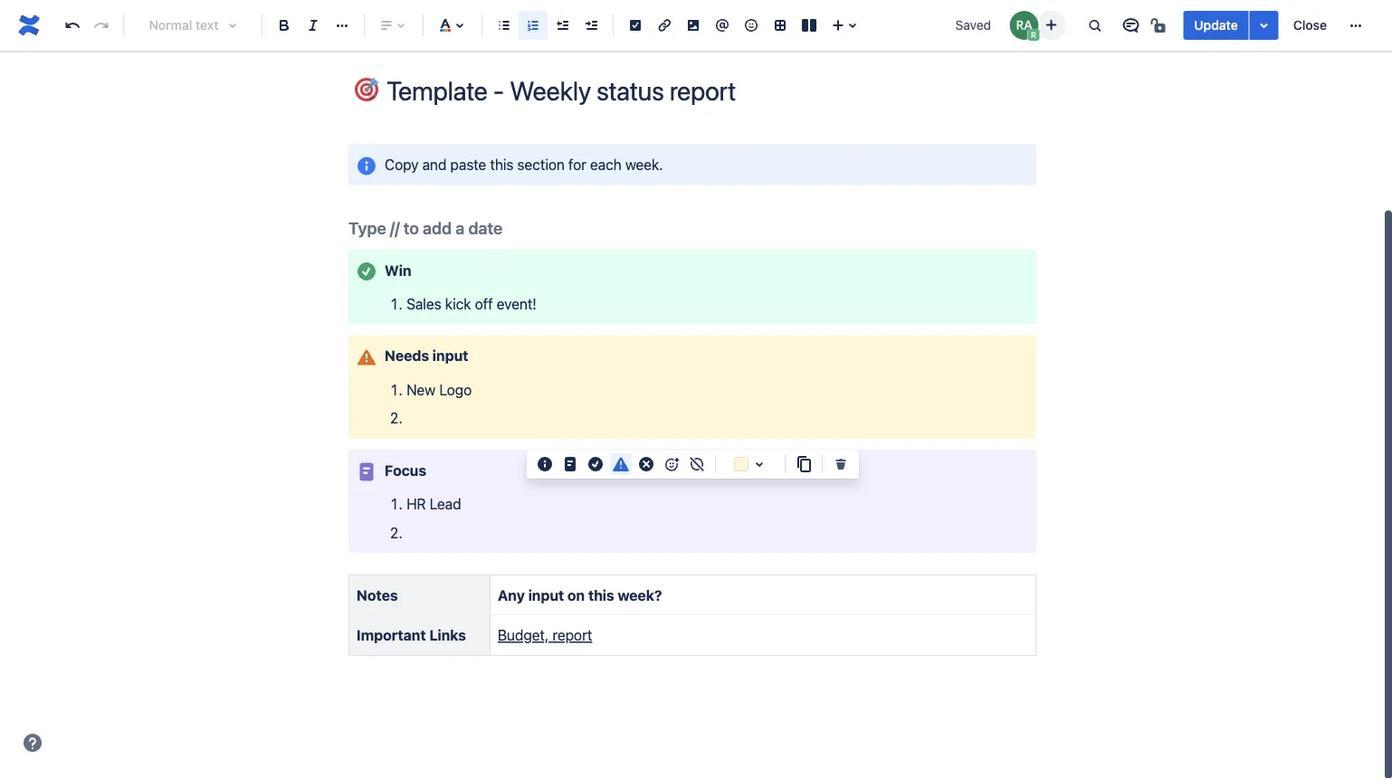 Task type: locate. For each thing, give the bounding box(es) containing it.
and
[[422, 156, 447, 173]]

background color image
[[749, 454, 771, 475]]

1 horizontal spatial remove emoji image
[[686, 454, 708, 475]]

action item image
[[625, 14, 646, 36]]

this right on at the bottom
[[588, 587, 614, 604]]

input left on at the bottom
[[528, 587, 564, 604]]

week?
[[618, 587, 662, 604]]

1 vertical spatial remove emoji image
[[686, 454, 708, 475]]

this
[[490, 156, 514, 173], [588, 587, 614, 604]]

editor add emoji image
[[661, 454, 683, 475]]

needs
[[385, 347, 429, 365]]

0 horizontal spatial this
[[490, 156, 514, 173]]

:dart: image
[[355, 78, 378, 101]]

add status button
[[475, 46, 580, 67]]

add image, video, or file image
[[683, 14, 704, 36]]

numbered list ⌘⇧7 image
[[522, 14, 544, 36]]

0 vertical spatial remove emoji image
[[359, 49, 374, 64]]

input up logo
[[433, 347, 469, 365]]

1 vertical spatial this
[[588, 587, 614, 604]]

indent tab image
[[580, 14, 602, 36]]

win
[[385, 262, 412, 279]]

close button
[[1283, 11, 1338, 40]]

copy image
[[793, 454, 815, 475]]

panel success image
[[356, 261, 378, 283]]

ruby anderson image
[[1010, 11, 1039, 40]]

copy
[[385, 156, 419, 173]]

0 horizontal spatial input
[[433, 347, 469, 365]]

confluence image
[[14, 11, 43, 40], [14, 11, 43, 40]]

1 horizontal spatial this
[[588, 587, 614, 604]]

hr
[[407, 496, 426, 513]]

budget, report
[[498, 627, 592, 644]]

status
[[532, 49, 569, 64]]

adjust update settings image
[[1254, 14, 1276, 36]]

outdent ⇧tab image
[[551, 14, 573, 36]]

remove emoji image
[[359, 49, 374, 64], [686, 454, 708, 475]]

warning image
[[610, 454, 632, 475]]

Main content area, start typing to enter text. text field
[[338, 144, 1048, 671]]

1 vertical spatial input
[[528, 587, 564, 604]]

panel warning image
[[356, 347, 378, 369]]

paste
[[450, 156, 486, 173]]

0 vertical spatial input
[[433, 347, 469, 365]]

1 horizontal spatial input
[[528, 587, 564, 604]]

remove emoji image up :dart: image
[[359, 49, 374, 64]]

0 vertical spatial this
[[490, 156, 514, 173]]

sales
[[407, 295, 442, 313]]

saved
[[956, 18, 992, 33]]

input
[[433, 347, 469, 365], [528, 587, 564, 604]]

emoji
[[429, 49, 461, 64]]

layouts image
[[799, 14, 820, 36]]

report
[[553, 627, 592, 644]]

remove emoji image right "editor add emoji" icon
[[686, 454, 708, 475]]

this right the paste
[[490, 156, 514, 173]]

any
[[498, 587, 525, 604]]

remove emoji
[[378, 49, 461, 64]]

editable content region
[[320, 0, 1066, 671]]

links
[[429, 627, 466, 644]]

remove emoji button
[[349, 46, 472, 67]]

0 horizontal spatial remove emoji image
[[359, 49, 374, 64]]

no restrictions image
[[1149, 14, 1171, 36]]

notes
[[357, 587, 398, 604]]

this for paste
[[490, 156, 514, 173]]

input for any
[[528, 587, 564, 604]]

logo
[[439, 381, 472, 399]]



Task type: vqa. For each thing, say whether or not it's contained in the screenshot.
Mention "icon"
yes



Task type: describe. For each thing, give the bounding box(es) containing it.
invite to edit image
[[1041, 14, 1062, 36]]

off
[[475, 295, 493, 313]]

update button
[[1184, 11, 1249, 40]]

panel note image
[[356, 461, 378, 483]]

success image
[[585, 454, 607, 475]]

kick
[[445, 295, 471, 313]]

bold ⌘b image
[[273, 14, 295, 36]]

needs input
[[385, 347, 469, 365]]

link image
[[654, 14, 675, 36]]

note image
[[560, 454, 581, 475]]

error image
[[636, 454, 657, 475]]

hr lead
[[407, 496, 461, 513]]

help image
[[22, 733, 43, 754]]

input for needs
[[433, 347, 469, 365]]

bullet list ⌘⇧8 image
[[493, 14, 515, 36]]

comment icon image
[[1120, 14, 1142, 36]]

:dart: image
[[355, 78, 378, 101]]

more formatting image
[[331, 14, 353, 36]]

event!
[[497, 295, 537, 313]]

add
[[504, 49, 528, 64]]

italic ⌘i image
[[302, 14, 324, 36]]

table image
[[770, 14, 791, 36]]

win sales kick off event!
[[385, 262, 537, 313]]

section
[[517, 156, 565, 173]]

redo ⌘⇧z image
[[91, 14, 112, 36]]

info image
[[534, 454, 556, 475]]

lead
[[430, 496, 461, 513]]

week.
[[625, 156, 663, 173]]

emoji image
[[741, 14, 762, 36]]

important
[[357, 627, 426, 644]]

focus
[[385, 462, 426, 479]]

close
[[1294, 18, 1327, 33]]

remove image
[[830, 454, 852, 475]]

mention image
[[712, 14, 733, 36]]

any input on this week?
[[498, 587, 662, 604]]

find and replace image
[[1084, 14, 1106, 36]]

new
[[407, 381, 436, 399]]

this for on
[[588, 587, 614, 604]]

budget,
[[498, 627, 549, 644]]

update
[[1195, 18, 1238, 33]]

copy and paste this section for each week.
[[385, 156, 663, 173]]

undo ⌘z image
[[62, 14, 83, 36]]

remove
[[378, 49, 425, 64]]

new logo
[[407, 381, 472, 399]]

more image
[[1345, 14, 1367, 36]]

remove emoji image inside dropdown button
[[359, 49, 374, 64]]

important links
[[357, 627, 466, 644]]

for
[[569, 156, 587, 173]]

panel info image
[[356, 155, 378, 177]]

each
[[590, 156, 622, 173]]

Give this page a title text field
[[387, 76, 1037, 106]]

on
[[568, 587, 585, 604]]

add status
[[504, 49, 569, 64]]



